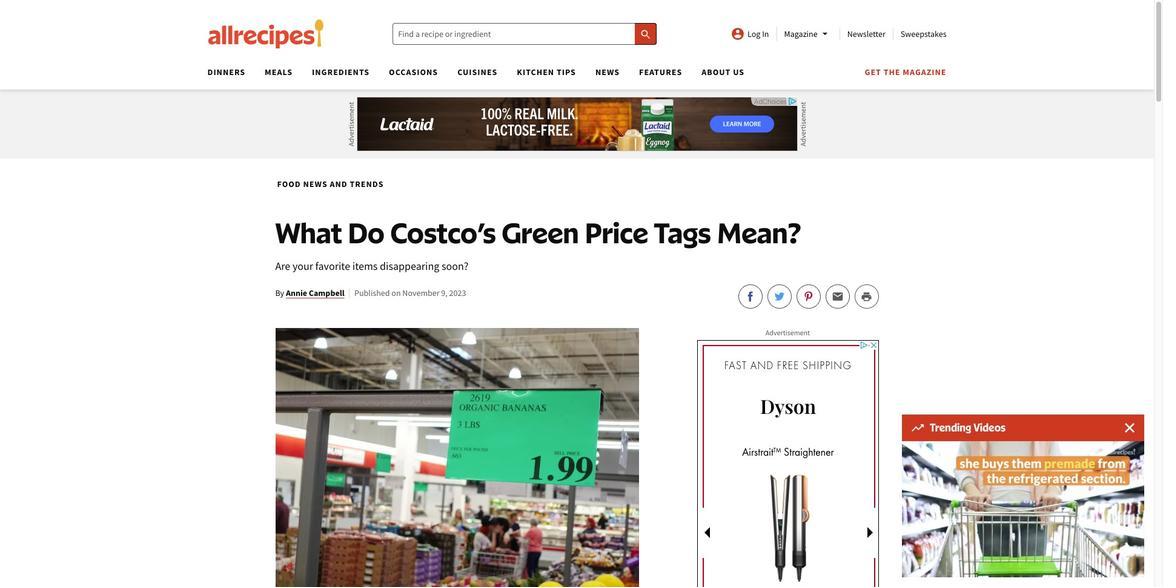 Task type: describe. For each thing, give the bounding box(es) containing it.
trends
[[350, 179, 384, 190]]

what
[[275, 215, 342, 250]]

tips
[[557, 67, 576, 78]]

price
[[585, 215, 648, 250]]

cuisines link
[[458, 67, 498, 78]]

us
[[733, 67, 745, 78]]

print this article. image
[[861, 291, 873, 303]]

the
[[884, 67, 901, 78]]

about
[[702, 67, 731, 78]]

9,
[[441, 288, 448, 299]]

trending
[[930, 422, 972, 435]]

ingredients link
[[312, 67, 370, 78]]

get the magazine
[[865, 67, 947, 78]]

campbell
[[309, 288, 345, 299]]

home image
[[208, 19, 324, 48]]

green
[[502, 215, 579, 250]]

items
[[353, 259, 378, 273]]

get
[[865, 67, 882, 78]]

costco's
[[390, 215, 496, 250]]

and
[[330, 179, 348, 190]]

november
[[403, 288, 440, 299]]

video player application
[[902, 442, 1145, 578]]

log
[[748, 28, 761, 39]]

are
[[275, 259, 290, 273]]

features link
[[639, 67, 682, 78]]

disappearing
[[380, 259, 440, 273]]

newsletter
[[848, 28, 886, 39]]

kitchen tips link
[[517, 67, 576, 78]]

ingredients
[[312, 67, 370, 78]]

get the magazine link
[[865, 67, 947, 78]]

mean?
[[717, 215, 802, 250]]

magazine
[[784, 28, 818, 39]]

dinners
[[208, 67, 245, 78]]

tags
[[654, 215, 711, 250]]

1 vertical spatial news
[[303, 179, 328, 190]]

published
[[355, 288, 390, 299]]

account image
[[731, 27, 745, 41]]

on
[[392, 288, 401, 299]]

0 vertical spatial advertisement region
[[357, 97, 798, 152]]

log in link
[[731, 27, 769, 41]]



Task type: locate. For each thing, give the bounding box(es) containing it.
caret_down image
[[818, 27, 832, 41]]

news link
[[596, 67, 620, 78]]

banner containing log in
[[0, 0, 1154, 588]]

soon?
[[442, 259, 469, 273]]

trending image
[[912, 425, 924, 432]]

0 vertical spatial news
[[596, 67, 620, 78]]

navigation containing dinners
[[198, 63, 947, 90]]

navigation inside banner
[[198, 63, 947, 90]]

0 horizontal spatial news
[[303, 179, 328, 190]]

about us
[[702, 67, 745, 78]]

1 vertical spatial advertisement region
[[697, 341, 879, 588]]

Find a recipe or ingredient text field
[[393, 23, 657, 45]]

do
[[348, 215, 385, 250]]

close image
[[1125, 424, 1135, 433]]

news
[[596, 67, 620, 78], [303, 179, 328, 190]]

annie
[[286, 288, 307, 299]]

your
[[293, 259, 313, 273]]

annie campbell link
[[286, 288, 345, 299]]

dinners link
[[208, 67, 245, 78]]

sweepstakes link
[[901, 28, 947, 39]]

newsletter button
[[848, 28, 886, 39]]

trending videos
[[930, 422, 1006, 435]]

navigation
[[198, 63, 947, 90]]

occasions link
[[389, 67, 438, 78]]

1 horizontal spatial news
[[596, 67, 620, 78]]

None search field
[[393, 23, 657, 45]]

costco green price tag image
[[275, 328, 639, 588]]

meals
[[265, 67, 293, 78]]

by
[[275, 288, 284, 299]]

what do costco's green price tags mean?
[[275, 215, 802, 250]]

kitchen tips
[[517, 67, 576, 78]]

2023
[[449, 288, 466, 299]]

food
[[277, 179, 301, 190]]

food news and trends
[[277, 179, 384, 190]]

advertisement region
[[357, 97, 798, 152], [697, 341, 879, 588]]

favorite
[[315, 259, 350, 273]]

cuisines
[[458, 67, 498, 78]]

magazine
[[903, 67, 947, 78]]

sweepstakes
[[901, 28, 947, 39]]

news inside navigation
[[596, 67, 620, 78]]

about us link
[[702, 67, 745, 78]]

videos
[[974, 422, 1006, 435]]

food news and trends link
[[275, 176, 386, 192]]

news right tips
[[596, 67, 620, 78]]

published on november 9, 2023
[[355, 288, 466, 299]]

none search field inside banner
[[393, 23, 657, 45]]

occasions
[[389, 67, 438, 78]]

in
[[762, 28, 769, 39]]

search image
[[640, 28, 652, 40]]

news left and
[[303, 179, 328, 190]]

by annie campbell
[[275, 288, 345, 299]]

meals link
[[265, 67, 293, 78]]

are your favorite items disappearing soon?
[[275, 259, 469, 273]]

banner
[[0, 0, 1154, 588]]

log in
[[748, 28, 769, 39]]

magazine button
[[784, 27, 832, 41]]

features
[[639, 67, 682, 78]]

kitchen
[[517, 67, 555, 78]]



Task type: vqa. For each thing, say whether or not it's contained in the screenshot.
the News Link
yes



